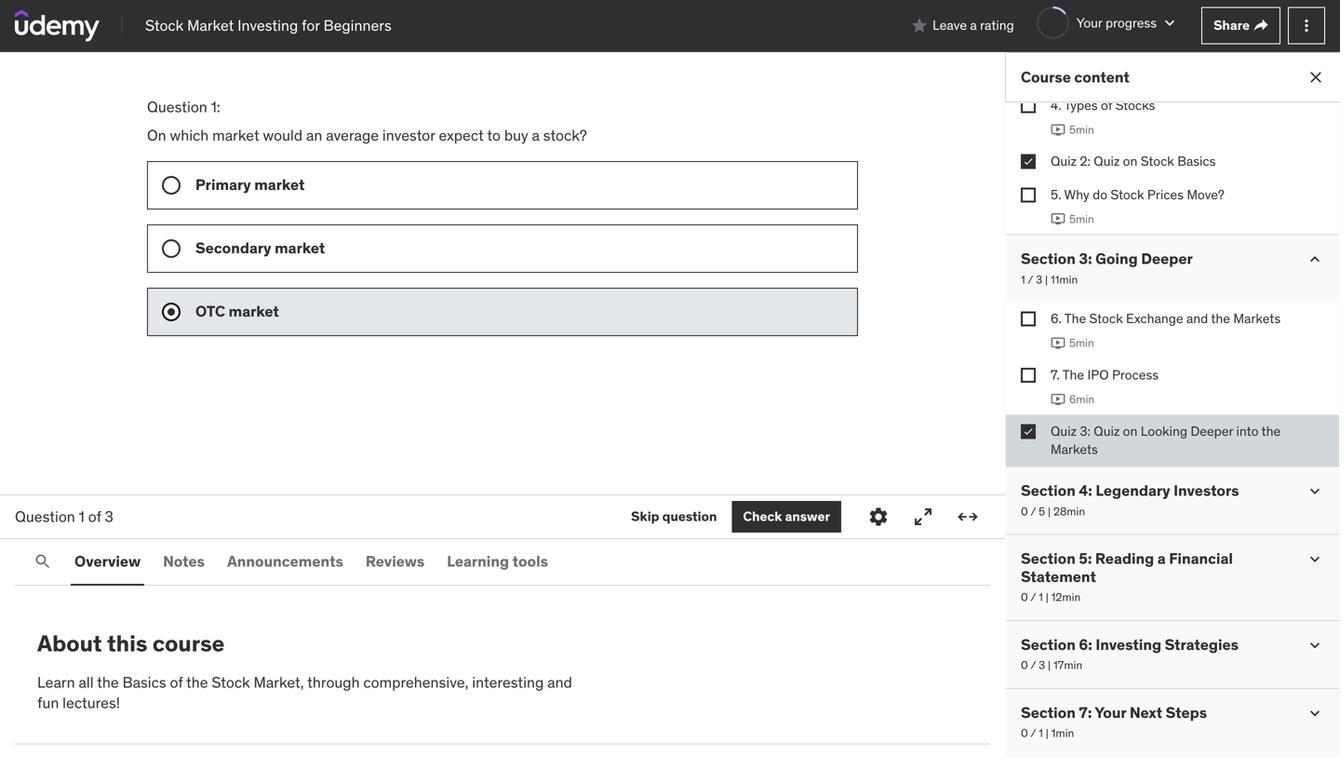 Task type: vqa. For each thing, say whether or not it's contained in the screenshot.
exercises,
no



Task type: describe. For each thing, give the bounding box(es) containing it.
secondary market
[[196, 238, 325, 257]]

section for section 3: going deeper
[[1022, 249, 1076, 268]]

quiz left 2:
[[1051, 153, 1077, 170]]

beginners
[[324, 16, 392, 35]]

investors
[[1174, 481, 1240, 500]]

question for question 1: on which market would an average investor expect to buy a stock?
[[147, 97, 207, 116]]

on for looking
[[1124, 423, 1138, 439]]

search image
[[34, 552, 52, 571]]

xsmall image inside share button
[[1254, 18, 1269, 33]]

overview
[[74, 552, 141, 571]]

skip question button
[[632, 501, 717, 533]]

market for secondary market
[[275, 238, 325, 257]]

question
[[663, 508, 717, 525]]

xsmall image for 4. types of stocks
[[1022, 98, 1036, 113]]

1 inside section 3: going deeper 1 / 3 | 11min
[[1022, 272, 1026, 287]]

on which market would an average investor expect to buy a stock? group
[[147, 161, 859, 336]]

skip question
[[632, 508, 717, 525]]

and inside learn all the basics of the stock market, through comprehensive, interesting and fun lectures!
[[548, 673, 573, 692]]

quiz 3: quiz on looking deeper into the markets
[[1051, 423, 1282, 458]]

section for section 7: your next steps
[[1022, 703, 1076, 722]]

interesting
[[472, 673, 544, 692]]

small image for section 6: investing strategies
[[1307, 636, 1325, 654]]

6min
[[1070, 392, 1095, 407]]

through
[[307, 673, 360, 692]]

types
[[1065, 97, 1099, 113]]

section for section 4: legendary investors
[[1022, 481, 1076, 500]]

small image for section 7: your next steps
[[1307, 704, 1325, 722]]

exchange
[[1127, 310, 1184, 327]]

check answer
[[744, 508, 831, 525]]

content
[[1075, 67, 1130, 87]]

announcements
[[227, 552, 344, 571]]

about
[[37, 630, 102, 657]]

play the stock exchange and the markets image
[[1051, 336, 1066, 351]]

market for otc market
[[229, 302, 279, 321]]

the right exchange
[[1212, 310, 1231, 327]]

0 inside section 7: your next steps 0 / 1 | 1min
[[1022, 726, 1029, 740]]

your inside section 7: your next steps 0 / 1 | 1min
[[1095, 703, 1127, 722]]

otc market
[[196, 302, 279, 321]]

question 1: on which market would an average investor expect to buy a stock?
[[147, 97, 591, 145]]

6.
[[1051, 310, 1062, 327]]

4:
[[1080, 481, 1093, 500]]

market for primary market
[[254, 175, 305, 194]]

secondary
[[196, 238, 272, 257]]

a inside section 5: reading a financial statement 0 / 1 | 12min
[[1158, 549, 1167, 568]]

your progress button
[[1037, 7, 1180, 39]]

prices
[[1148, 186, 1184, 203]]

would
[[263, 126, 303, 145]]

section 3: going deeper 1 / 3 | 11min
[[1022, 249, 1194, 287]]

| inside section 7: your next steps 0 / 1 | 1min
[[1046, 726, 1049, 740]]

1 up overview
[[79, 507, 85, 526]]

investing for for
[[238, 16, 298, 35]]

leave
[[933, 17, 968, 34]]

stocks
[[1116, 97, 1156, 113]]

on
[[147, 126, 166, 145]]

learn all the basics of the stock market, through comprehensive, interesting and fun lectures!
[[37, 673, 573, 713]]

settings image
[[868, 506, 890, 528]]

do
[[1093, 186, 1108, 203]]

3 for section 6: investing strategies
[[1039, 658, 1046, 672]]

move?
[[1188, 186, 1225, 203]]

28min
[[1054, 504, 1086, 519]]

notes button
[[159, 539, 209, 584]]

an
[[306, 126, 323, 145]]

course content
[[1022, 67, 1130, 87]]

7.
[[1051, 366, 1060, 383]]

comprehensive,
[[364, 673, 469, 692]]

1 horizontal spatial small image
[[1307, 550, 1325, 569]]

section 4: legendary investors button
[[1022, 481, 1240, 500]]

reviews button
[[362, 539, 429, 584]]

primary market
[[196, 175, 305, 194]]

expanded view image
[[957, 506, 980, 528]]

overview button
[[71, 539, 144, 584]]

stock market investing for beginners link
[[145, 15, 392, 36]]

investor
[[383, 126, 435, 145]]

which
[[170, 126, 209, 145]]

quiz down play the ipo process image
[[1051, 423, 1077, 439]]

this
[[107, 630, 148, 657]]

stock inside learn all the basics of the stock market, through comprehensive, interesting and fun lectures!
[[212, 673, 250, 692]]

5min for the
[[1070, 336, 1095, 350]]

stock up prices
[[1141, 153, 1175, 170]]

udemy image
[[15, 10, 100, 42]]

section 6: investing strategies 0 / 3 | 17min
[[1022, 635, 1240, 672]]

stock left market
[[145, 16, 184, 35]]

investing for strategies
[[1096, 635, 1162, 654]]

1 vertical spatial xsmall image
[[1022, 424, 1036, 439]]

a inside 'button'
[[971, 17, 978, 34]]

into
[[1237, 423, 1259, 439]]

17min
[[1054, 658, 1083, 672]]

stock?
[[544, 126, 587, 145]]

quiz 2: quiz on stock basics
[[1051, 153, 1217, 170]]

to
[[487, 126, 501, 145]]

| for section 3: going deeper
[[1046, 272, 1049, 287]]

0 inside section 4: legendary investors 0 / 5 | 28min
[[1022, 504, 1029, 519]]

the for 7.
[[1063, 366, 1085, 383]]

share button
[[1202, 7, 1281, 44]]

going
[[1096, 249, 1139, 268]]

markets inside "quiz 3: quiz on looking deeper into the markets"
[[1051, 441, 1099, 458]]

section 5: reading a financial statement button
[[1022, 549, 1292, 586]]

leave a rating button
[[911, 3, 1015, 48]]

1:
[[211, 97, 220, 116]]

average
[[326, 126, 379, 145]]

4.
[[1051, 97, 1062, 113]]

5. why do stock prices move?
[[1051, 186, 1225, 203]]

steps
[[1167, 703, 1208, 722]]

for
[[302, 16, 320, 35]]

share
[[1214, 17, 1251, 34]]

/ inside section 7: your next steps 0 / 1 | 1min
[[1031, 726, 1037, 740]]

1 inside section 5: reading a financial statement 0 / 1 | 12min
[[1039, 590, 1044, 604]]

5min for types
[[1070, 122, 1095, 137]]

strategies
[[1166, 635, 1240, 654]]

notes
[[163, 552, 205, 571]]

3: for quiz
[[1081, 423, 1091, 439]]

fun
[[37, 693, 59, 713]]



Task type: locate. For each thing, give the bounding box(es) containing it.
learning
[[447, 552, 509, 571]]

financial
[[1170, 549, 1234, 568]]

| for section 6: investing strategies
[[1049, 658, 1052, 672]]

small image for section 4: legendary investors
[[1307, 482, 1325, 501]]

/ left 17min
[[1031, 658, 1037, 672]]

section inside section 3: going deeper 1 / 3 | 11min
[[1022, 249, 1076, 268]]

your
[[1077, 14, 1103, 31], [1095, 703, 1127, 722]]

3 5min from the top
[[1070, 336, 1095, 350]]

small image
[[1161, 14, 1180, 32], [1307, 250, 1325, 269], [1307, 482, 1325, 501], [1307, 636, 1325, 654], [1307, 704, 1325, 722]]

/ for section 4: legendary investors
[[1031, 504, 1037, 519]]

question inside the "question 1: on which market would an average investor expect to buy a stock?"
[[147, 97, 207, 116]]

3 inside section 3: going deeper 1 / 3 | 11min
[[1037, 272, 1043, 287]]

| for section 4: legendary investors
[[1049, 504, 1051, 519]]

the right "into"
[[1262, 423, 1282, 439]]

lectures!
[[63, 693, 120, 713]]

/ left 11min
[[1028, 272, 1034, 287]]

primary
[[196, 175, 251, 194]]

0 inside section 6: investing strategies 0 / 3 | 17min
[[1022, 658, 1029, 672]]

leave a rating
[[933, 17, 1015, 34]]

the down 'course' at the bottom left of page
[[186, 673, 208, 692]]

stock right do
[[1111, 186, 1145, 203]]

1 vertical spatial the
[[1063, 366, 1085, 383]]

of inside learn all the basics of the stock market, through comprehensive, interesting and fun lectures!
[[170, 673, 183, 692]]

announcements button
[[224, 539, 347, 584]]

the right all
[[97, 673, 119, 692]]

1 left the 1min
[[1039, 726, 1044, 740]]

/ left 5
[[1031, 504, 1037, 519]]

1
[[1022, 272, 1026, 287], [79, 507, 85, 526], [1039, 590, 1044, 604], [1039, 726, 1044, 740]]

4 xsmall image from the top
[[1022, 312, 1036, 327]]

small image inside leave a rating 'button'
[[911, 16, 930, 35]]

/ left the 1min
[[1031, 726, 1037, 740]]

1 left 12min
[[1039, 590, 1044, 604]]

11min
[[1051, 272, 1079, 287]]

/ inside section 6: investing strategies 0 / 3 | 17min
[[1031, 658, 1037, 672]]

0 vertical spatial your
[[1077, 14, 1103, 31]]

section for section 5: reading a financial statement
[[1022, 549, 1076, 568]]

2 section from the top
[[1022, 481, 1076, 500]]

section up the 1min
[[1022, 703, 1076, 722]]

2 vertical spatial of
[[170, 673, 183, 692]]

play why do stock prices move? image
[[1051, 212, 1066, 227]]

investing right 6:
[[1096, 635, 1162, 654]]

of inside sidebar element
[[1102, 97, 1113, 113]]

and right interesting
[[548, 673, 573, 692]]

xsmall image
[[1254, 18, 1269, 33], [1022, 424, 1036, 439]]

1 vertical spatial 5min
[[1070, 212, 1095, 226]]

2 5min from the top
[[1070, 212, 1095, 226]]

0 vertical spatial question
[[147, 97, 207, 116]]

the right 6.
[[1065, 310, 1087, 327]]

actions image
[[1298, 16, 1317, 35]]

process
[[1113, 366, 1159, 383]]

/ for section 3: going deeper
[[1028, 272, 1034, 287]]

stock left market,
[[212, 673, 250, 692]]

section up 17min
[[1022, 635, 1076, 654]]

basics down about this course at the left of page
[[123, 673, 166, 692]]

section 6: investing strategies button
[[1022, 635, 1240, 654]]

legendary
[[1096, 481, 1171, 500]]

deeper
[[1142, 249, 1194, 268], [1191, 423, 1234, 439]]

of up overview
[[88, 507, 101, 526]]

section left "5:"
[[1022, 549, 1076, 568]]

close course content sidebar image
[[1307, 68, 1326, 87]]

0 vertical spatial markets
[[1234, 310, 1282, 327]]

quiz right 2:
[[1094, 153, 1121, 170]]

6:
[[1080, 635, 1093, 654]]

of for 1
[[88, 507, 101, 526]]

| inside section 3: going deeper 1 / 3 | 11min
[[1046, 272, 1049, 287]]

course
[[1022, 67, 1072, 87]]

3: inside section 3: going deeper 1 / 3 | 11min
[[1080, 249, 1093, 268]]

7:
[[1080, 703, 1093, 722]]

/ inside section 5: reading a financial statement 0 / 1 | 12min
[[1031, 590, 1037, 604]]

| left 17min
[[1049, 658, 1052, 672]]

section 3: going deeper button
[[1022, 249, 1194, 268]]

question for question 1 of 3
[[15, 507, 75, 526]]

3 section from the top
[[1022, 549, 1076, 568]]

xsmall image left 6.
[[1022, 312, 1036, 327]]

1 vertical spatial markets
[[1051, 441, 1099, 458]]

small image
[[911, 16, 930, 35], [1307, 550, 1325, 569]]

deeper inside "quiz 3: quiz on looking deeper into the markets"
[[1191, 423, 1234, 439]]

6. the stock exchange and the markets
[[1051, 310, 1282, 327]]

5min right play the stock exchange and the markets 'image'
[[1070, 336, 1095, 350]]

12min
[[1052, 590, 1081, 604]]

3 up overview
[[105, 507, 114, 526]]

0 horizontal spatial xsmall image
[[1022, 424, 1036, 439]]

sidebar element
[[1006, 0, 1341, 757]]

stock market investing for beginners
[[145, 16, 392, 35]]

play the ipo process image
[[1051, 392, 1066, 407]]

0
[[1022, 504, 1029, 519], [1022, 590, 1029, 604], [1022, 658, 1029, 672], [1022, 726, 1029, 740]]

the right 7.
[[1063, 366, 1085, 383]]

1 horizontal spatial question
[[147, 97, 207, 116]]

all
[[79, 673, 94, 692]]

small image for section 3: going deeper
[[1307, 250, 1325, 269]]

tools
[[513, 552, 548, 571]]

investing inside section 6: investing strategies 0 / 3 | 17min
[[1096, 635, 1162, 654]]

0 left 17min
[[1022, 658, 1029, 672]]

xsmall image left 5.
[[1022, 187, 1036, 202]]

section up 5
[[1022, 481, 1076, 500]]

reading
[[1096, 549, 1155, 568]]

1 horizontal spatial basics
[[1178, 153, 1217, 170]]

1 vertical spatial a
[[532, 126, 540, 145]]

0 horizontal spatial question
[[15, 507, 75, 526]]

0 left the 1min
[[1022, 726, 1029, 740]]

3: left the going
[[1080, 249, 1093, 268]]

4. types of stocks
[[1051, 97, 1156, 113]]

basics inside learn all the basics of the stock market, through comprehensive, interesting and fun lectures!
[[123, 673, 166, 692]]

1 horizontal spatial xsmall image
[[1254, 18, 1269, 33]]

deeper left "into"
[[1191, 423, 1234, 439]]

| right 5
[[1049, 504, 1051, 519]]

question up search icon
[[15, 507, 75, 526]]

0 horizontal spatial of
[[88, 507, 101, 526]]

1 on from the top
[[1124, 153, 1138, 170]]

a right buy
[[532, 126, 540, 145]]

a right reading at the right of the page
[[1158, 549, 1167, 568]]

the for 6.
[[1065, 310, 1087, 327]]

1 inside section 7: your next steps 0 / 1 | 1min
[[1039, 726, 1044, 740]]

4 section from the top
[[1022, 635, 1076, 654]]

/ down statement
[[1031, 590, 1037, 604]]

0 inside section 5: reading a financial statement 0 / 1 | 12min
[[1022, 590, 1029, 604]]

xsmall image left 7.
[[1022, 368, 1036, 383]]

5min right play why do stock prices move? "icon"
[[1070, 212, 1095, 226]]

market down would on the left top of the page
[[254, 175, 305, 194]]

question
[[147, 97, 207, 116], [15, 507, 75, 526]]

xsmall image
[[1022, 98, 1036, 113], [1022, 154, 1036, 169], [1022, 187, 1036, 202], [1022, 312, 1036, 327], [1022, 368, 1036, 383]]

| left 11min
[[1046, 272, 1049, 287]]

and right exchange
[[1187, 310, 1209, 327]]

your left progress
[[1077, 14, 1103, 31]]

expect
[[439, 126, 484, 145]]

2 on from the top
[[1124, 423, 1138, 439]]

market right otc
[[229, 302, 279, 321]]

2 horizontal spatial a
[[1158, 549, 1167, 568]]

progress
[[1106, 14, 1158, 31]]

question 1 of 3
[[15, 507, 114, 526]]

/ inside section 4: legendary investors 0 / 5 | 28min
[[1031, 504, 1037, 519]]

check
[[744, 508, 783, 525]]

5 section from the top
[[1022, 703, 1076, 722]]

1 vertical spatial question
[[15, 507, 75, 526]]

basics
[[1178, 153, 1217, 170], [123, 673, 166, 692]]

fullscreen image
[[913, 506, 935, 528]]

5.
[[1051, 186, 1062, 203]]

0 vertical spatial xsmall image
[[1254, 18, 1269, 33]]

0 vertical spatial 3
[[1037, 272, 1043, 287]]

section 5: reading a financial statement 0 / 1 | 12min
[[1022, 549, 1234, 604]]

0 vertical spatial a
[[971, 17, 978, 34]]

market inside the "question 1: on which market would an average investor expect to buy a stock?"
[[212, 126, 260, 145]]

4 0 from the top
[[1022, 726, 1029, 740]]

market right secondary
[[275, 238, 325, 257]]

section inside section 5: reading a financial statement 0 / 1 | 12min
[[1022, 549, 1076, 568]]

3: for section
[[1080, 249, 1093, 268]]

your progress
[[1077, 14, 1158, 31]]

5min right play types of stocks icon
[[1070, 122, 1095, 137]]

2 horizontal spatial of
[[1102, 97, 1113, 113]]

section inside section 7: your next steps 0 / 1 | 1min
[[1022, 703, 1076, 722]]

section up 11min
[[1022, 249, 1076, 268]]

2 vertical spatial 3
[[1039, 658, 1046, 672]]

1 vertical spatial 3:
[[1081, 423, 1091, 439]]

otc
[[196, 302, 225, 321]]

the
[[1065, 310, 1087, 327], [1063, 366, 1085, 383]]

2 vertical spatial 5min
[[1070, 336, 1095, 350]]

xsmall image for 6. the stock exchange and the markets
[[1022, 312, 1036, 327]]

0 left 5
[[1022, 504, 1029, 519]]

on up 5. why do stock prices move?
[[1124, 153, 1138, 170]]

markets
[[1234, 310, 1282, 327], [1051, 441, 1099, 458]]

1 vertical spatial 3
[[105, 507, 114, 526]]

the
[[1212, 310, 1231, 327], [1262, 423, 1282, 439], [97, 673, 119, 692], [186, 673, 208, 692]]

0 vertical spatial and
[[1187, 310, 1209, 327]]

5min for why
[[1070, 212, 1095, 226]]

0 horizontal spatial basics
[[123, 673, 166, 692]]

| inside section 4: legendary investors 0 / 5 | 28min
[[1049, 504, 1051, 519]]

course
[[153, 630, 225, 657]]

0 horizontal spatial and
[[548, 673, 573, 692]]

1 vertical spatial deeper
[[1191, 423, 1234, 439]]

3: down 6min
[[1081, 423, 1091, 439]]

/ inside section 3: going deeper 1 / 3 | 11min
[[1028, 272, 1034, 287]]

1min
[[1052, 726, 1075, 740]]

5 xsmall image from the top
[[1022, 368, 1036, 383]]

1 5min from the top
[[1070, 122, 1095, 137]]

| left 12min
[[1046, 590, 1049, 604]]

| inside section 5: reading a financial statement 0 / 1 | 12min
[[1046, 590, 1049, 604]]

next
[[1130, 703, 1163, 722]]

0 down statement
[[1022, 590, 1029, 604]]

play types of stocks image
[[1051, 122, 1066, 137]]

0 vertical spatial 5min
[[1070, 122, 1095, 137]]

2:
[[1081, 153, 1091, 170]]

3
[[1037, 272, 1043, 287], [105, 507, 114, 526], [1039, 658, 1046, 672]]

1 left 11min
[[1022, 272, 1026, 287]]

0 vertical spatial of
[[1102, 97, 1113, 113]]

1 vertical spatial of
[[88, 507, 101, 526]]

question up which at the left
[[147, 97, 207, 116]]

statement
[[1022, 567, 1097, 586]]

/
[[1028, 272, 1034, 287], [1031, 504, 1037, 519], [1031, 590, 1037, 604], [1031, 658, 1037, 672], [1031, 726, 1037, 740]]

check answer button
[[732, 501, 842, 533]]

deeper right the going
[[1142, 249, 1194, 268]]

1 0 from the top
[[1022, 504, 1029, 519]]

deeper inside section 3: going deeper 1 / 3 | 11min
[[1142, 249, 1194, 268]]

section for section 6: investing strategies
[[1022, 635, 1076, 654]]

/ for section 6: investing strategies
[[1031, 658, 1037, 672]]

stock left exchange
[[1090, 310, 1124, 327]]

on for stock
[[1124, 153, 1138, 170]]

2 xsmall image from the top
[[1022, 154, 1036, 169]]

0 horizontal spatial a
[[532, 126, 540, 145]]

1 section from the top
[[1022, 249, 1076, 268]]

a left rating
[[971, 17, 978, 34]]

basics up move?
[[1178, 153, 1217, 170]]

1 vertical spatial and
[[548, 673, 573, 692]]

1 vertical spatial on
[[1124, 423, 1138, 439]]

section inside section 6: investing strategies 0 / 3 | 17min
[[1022, 635, 1076, 654]]

3 left 11min
[[1037, 272, 1043, 287]]

market down 1:
[[212, 126, 260, 145]]

investing left for
[[238, 16, 298, 35]]

5
[[1039, 504, 1046, 519]]

3: inside "quiz 3: quiz on looking deeper into the markets"
[[1081, 423, 1091, 439]]

of for types
[[1102, 97, 1113, 113]]

xsmall image for 5. why do stock prices move?
[[1022, 187, 1036, 202]]

of
[[1102, 97, 1113, 113], [88, 507, 101, 526], [170, 673, 183, 692]]

small image inside your progress dropdown button
[[1161, 14, 1180, 32]]

xsmall image left 4.
[[1022, 98, 1036, 113]]

on left the looking at the bottom of the page
[[1124, 423, 1138, 439]]

about this course
[[37, 630, 225, 657]]

quiz down 6min
[[1094, 423, 1121, 439]]

stock
[[145, 16, 184, 35], [1141, 153, 1175, 170], [1111, 186, 1145, 203], [1090, 310, 1124, 327], [212, 673, 250, 692]]

looking
[[1141, 423, 1188, 439]]

3 left 17min
[[1039, 658, 1046, 672]]

of down 'course' at the bottom left of page
[[170, 673, 183, 692]]

xsmall image left 2:
[[1022, 154, 1036, 169]]

basics inside sidebar element
[[1178, 153, 1217, 170]]

your right 7:
[[1095, 703, 1127, 722]]

skip
[[632, 508, 660, 525]]

learning tools
[[447, 552, 548, 571]]

0 vertical spatial investing
[[238, 16, 298, 35]]

1 horizontal spatial of
[[170, 673, 183, 692]]

rating
[[981, 17, 1015, 34]]

1 vertical spatial small image
[[1307, 550, 1325, 569]]

1 horizontal spatial a
[[971, 17, 978, 34]]

3 for section 3: going deeper
[[1037, 272, 1043, 287]]

0 horizontal spatial investing
[[238, 16, 298, 35]]

0 horizontal spatial small image
[[911, 16, 930, 35]]

1 xsmall image from the top
[[1022, 98, 1036, 113]]

a inside the "question 1: on which market would an average investor expect to buy a stock?"
[[532, 126, 540, 145]]

ipo
[[1088, 366, 1110, 383]]

1 horizontal spatial and
[[1187, 310, 1209, 327]]

market
[[187, 16, 234, 35]]

section 7: your next steps button
[[1022, 703, 1208, 722]]

0 vertical spatial deeper
[[1142, 249, 1194, 268]]

| left the 1min
[[1046, 726, 1049, 740]]

section inside section 4: legendary investors 0 / 5 | 28min
[[1022, 481, 1076, 500]]

quiz
[[1051, 153, 1077, 170], [1094, 153, 1121, 170], [1051, 423, 1077, 439], [1094, 423, 1121, 439]]

2 vertical spatial a
[[1158, 549, 1167, 568]]

1 vertical spatial investing
[[1096, 635, 1162, 654]]

0 vertical spatial basics
[[1178, 153, 1217, 170]]

0 vertical spatial 3:
[[1080, 249, 1093, 268]]

learning tools button
[[444, 539, 552, 584]]

1 vertical spatial your
[[1095, 703, 1127, 722]]

2 0 from the top
[[1022, 590, 1029, 604]]

your inside dropdown button
[[1077, 14, 1103, 31]]

1 vertical spatial basics
[[123, 673, 166, 692]]

on inside "quiz 3: quiz on looking deeper into the markets"
[[1124, 423, 1138, 439]]

3 inside section 6: investing strategies 0 / 3 | 17min
[[1039, 658, 1046, 672]]

| inside section 6: investing strategies 0 / 3 | 17min
[[1049, 658, 1052, 672]]

3 xsmall image from the top
[[1022, 187, 1036, 202]]

0 vertical spatial the
[[1065, 310, 1087, 327]]

0 vertical spatial small image
[[911, 16, 930, 35]]

3 0 from the top
[[1022, 658, 1029, 672]]

of right types
[[1102, 97, 1113, 113]]

section 7: your next steps 0 / 1 | 1min
[[1022, 703, 1208, 740]]

and inside sidebar element
[[1187, 310, 1209, 327]]

1 horizontal spatial markets
[[1234, 310, 1282, 327]]

xsmall image for 7. the ipo process
[[1022, 368, 1036, 383]]

1 horizontal spatial investing
[[1096, 635, 1162, 654]]

0 vertical spatial on
[[1124, 153, 1138, 170]]

0 horizontal spatial markets
[[1051, 441, 1099, 458]]

the inside "quiz 3: quiz on looking deeper into the markets"
[[1262, 423, 1282, 439]]



